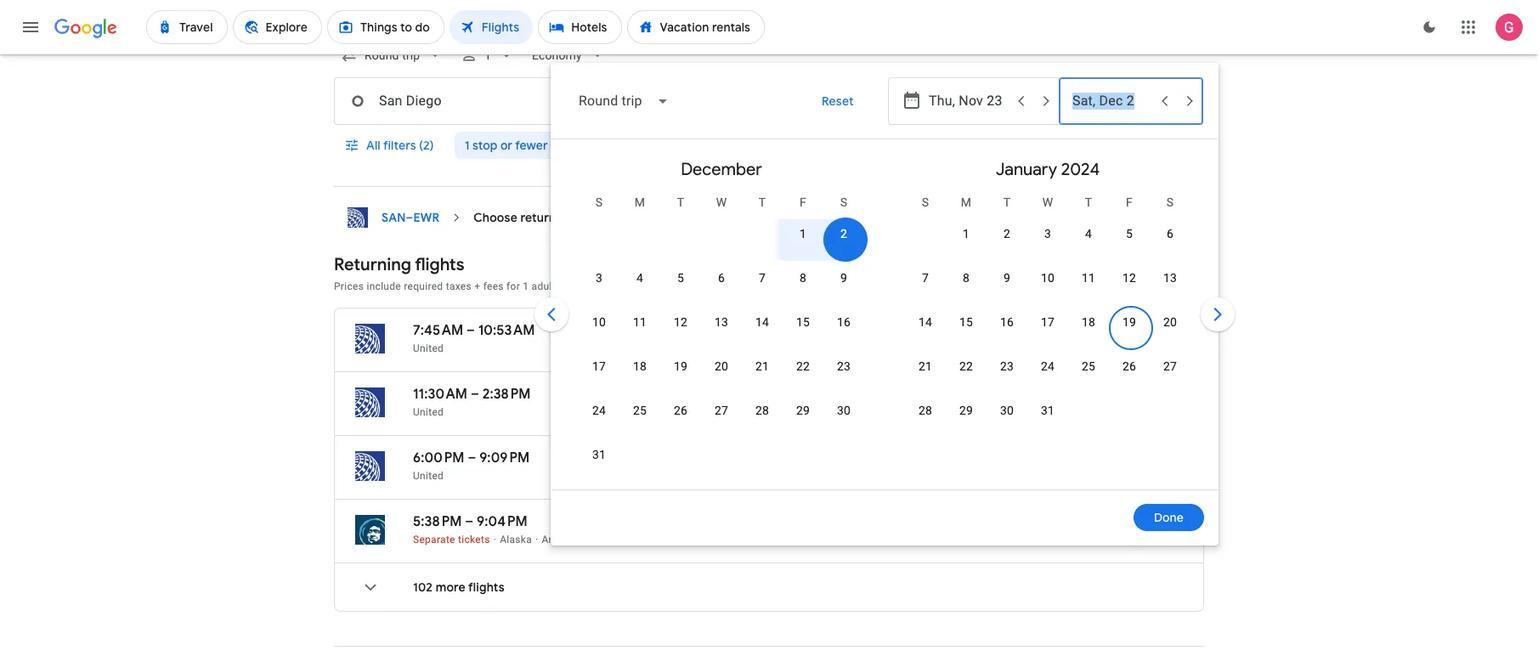 Task type: describe. For each thing, give the bounding box(es) containing it.
sun, dec 3 element
[[596, 269, 603, 286]]

emissions
[[981, 138, 1037, 153]]

san
[[574, 210, 595, 225]]

united for 6:00 pm
[[413, 470, 444, 482]]

7:45 am – 10:53 am united
[[413, 322, 535, 355]]

bags button
[[744, 132, 810, 159]]

2 vertical spatial san
[[695, 534, 716, 546]]

30 for the tue, jan 30 element
[[1001, 404, 1014, 417]]

7 for sun, jan 7 element
[[922, 271, 929, 285]]

connecting airports button
[[1073, 132, 1226, 159]]

assistance
[[816, 281, 868, 292]]

5:38 pm
[[413, 513, 462, 530]]

include
[[367, 281, 401, 292]]

january 2024 row group
[[885, 146, 1211, 483]]

1 horizontal spatial flights
[[468, 580, 505, 595]]

28 for sun, jan 28 element
[[919, 404, 933, 417]]

9 for sat, dec 9 element
[[841, 271, 848, 285]]

1 for mon, jan 1 element
[[963, 227, 970, 241]]

hr
[[677, 322, 690, 339]]

25 button inside january 2024 "row group"
[[1069, 358, 1109, 399]]

1 button
[[454, 35, 522, 76]]

separate tickets
[[413, 534, 490, 546]]

tue, jan 16 element
[[1001, 314, 1014, 331]]

5:38 pm – 9:04 pm
[[413, 513, 528, 530]]

17 for 'wed, jan 17' element
[[1041, 315, 1055, 329]]

256 US dollars text field
[[1105, 513, 1136, 530]]

sat, dec 30 element
[[837, 402, 851, 419]]

and
[[645, 281, 663, 292]]

1 horizontal spatial 17 button
[[1028, 314, 1069, 355]]

price
[[827, 138, 856, 153]]

6:00 pm
[[413, 450, 465, 467]]

Departure time: 7:45 AM. text field
[[413, 322, 463, 339]]

9:04 pm
[[477, 513, 528, 530]]

6 for sat, jan 6 'element' on the top right
[[1167, 227, 1174, 241]]

departure text field for return text box
[[929, 78, 1007, 124]]

diego
[[598, 210, 632, 225]]

1 21 button from the left
[[742, 358, 783, 399]]

29 button inside december row group
[[783, 402, 824, 443]]

swap origin and destination. image
[[594, 91, 615, 111]]

wed, dec 6 element
[[718, 269, 725, 286]]

10 for wed, jan 10 element
[[1041, 271, 1055, 285]]

1 button for january 2024
[[946, 225, 987, 266]]

11 for mon, dec 11 element
[[633, 315, 647, 329]]

tue, dec 26 element
[[674, 402, 688, 419]]

0 vertical spatial 12 button
[[1109, 269, 1150, 310]]

1 vertical spatial 11 button
[[620, 314, 661, 355]]

8 for the 'mon, jan 8' element
[[963, 271, 970, 285]]

31 for wed, jan 31 element
[[1041, 404, 1055, 417]]

mon, dec 11 element
[[633, 314, 647, 331]]

w for january 2024
[[1043, 196, 1054, 209]]

4 s from the left
[[1167, 196, 1174, 209]]

row containing 3
[[579, 262, 865, 310]]

2 ewr – san from the top
[[666, 534, 716, 546]]

sun, dec 10 element
[[592, 314, 606, 331]]

bags
[[754, 138, 781, 153]]

Arrival time: 9:09 PM. text field
[[480, 450, 530, 467]]

5 for tue, dec 5 element
[[678, 271, 684, 285]]

2 button for december
[[824, 225, 865, 266]]

or
[[501, 138, 513, 153]]

+9% emissions button
[[890, 513, 980, 549]]

fri, dec 29 element
[[797, 402, 810, 419]]

tue, jan 9 element
[[1004, 269, 1011, 286]]

1 s from the left
[[596, 196, 603, 209]]

29 for fri, dec 29 element
[[797, 404, 810, 417]]

nonstop flight. element for 220
[[776, 322, 829, 342]]

28 for 'thu, dec 28' element
[[756, 404, 769, 417]]

returning flights main content
[[334, 201, 1205, 626]]

256 US dollars text field
[[1105, 322, 1136, 339]]

2 fees from the left
[[686, 281, 707, 292]]

16 button inside january 2024 "row group"
[[987, 314, 1028, 355]]

26 for fri, jan 26 element
[[1123, 360, 1137, 373]]

10:53 am
[[478, 322, 535, 339]]

25 for thu, jan 25 element
[[1082, 360, 1096, 373]]

22 for 'mon, jan 22' element
[[960, 360, 973, 373]]

1 vertical spatial san
[[695, 406, 716, 418]]

row containing 17
[[579, 350, 865, 399]]

emissions inside "popup button"
[[918, 534, 967, 546]]

1 vertical spatial 13 button
[[701, 314, 742, 355]]

1 fees from the left
[[483, 281, 504, 292]]

– inside the 6:00 pm – 9:09 pm united
[[468, 450, 476, 467]]

returning
[[334, 254, 411, 275]]

3 t from the left
[[1004, 196, 1011, 209]]

+1
[[696, 138, 708, 153]]

tickets
[[458, 534, 490, 546]]

1 vertical spatial 19 button
[[661, 358, 701, 399]]

for
[[507, 281, 520, 292]]

tue, jan 23 element
[[1001, 358, 1014, 375]]

exclude:
[[594, 138, 641, 153]]

row containing 7
[[905, 262, 1191, 310]]

row containing 24
[[579, 394, 865, 443]]

Arrival time: 10:53 AM. text field
[[478, 322, 535, 339]]

9 for 'tue, jan 9' element
[[1004, 271, 1011, 285]]

min
[[704, 322, 727, 339]]

thu, jan 11 element
[[1082, 269, 1096, 286]]

0 vertical spatial 18 button
[[1069, 314, 1109, 355]]

21 for thu, dec 21 element
[[756, 360, 769, 373]]

1 horizontal spatial 6 button
[[1150, 225, 1191, 266]]

102
[[413, 580, 433, 595]]

thu, dec 7 element
[[759, 269, 766, 286]]

3 for sun, dec 3 element on the left
[[596, 271, 603, 285]]

flight details. leaves newark liberty international airport at 5:38 pm on saturday, december 2 and arrives at san diego international airport at 9:04 pm on saturday, december 2. image
[[1153, 510, 1194, 551]]

round inside $256 round trip
[[1090, 535, 1117, 547]]

wed, jan 10 element
[[1041, 269, 1055, 286]]

8 for fri, dec 8 element
[[800, 271, 807, 285]]

25 button inside december row group
[[620, 402, 661, 443]]

all filters (2)
[[366, 138, 434, 153]]

wed, dec 27 element
[[715, 402, 729, 419]]

Return text field
[[1073, 78, 1151, 124]]

san – ewr
[[382, 210, 440, 225]]

5 button inside row
[[661, 269, 701, 310]]

2 s from the left
[[841, 196, 848, 209]]

fri, jan 19 element
[[1123, 314, 1137, 331]]

18%
[[899, 407, 919, 419]]

1 horizontal spatial 20 button
[[1150, 314, 1191, 355]]

f for january 2024
[[1126, 196, 1133, 209]]

4 for thu, jan 4 element
[[1086, 227, 1092, 241]]

sort by: button
[[1127, 270, 1205, 301]]

round trip
[[1090, 343, 1136, 355]]

12 for fri, jan 12 element on the right of page
[[1123, 271, 1137, 285]]

thu, jan 4 element
[[1086, 225, 1092, 242]]

returning flights
[[334, 254, 465, 275]]

airports
[[1152, 138, 1197, 153]]

bag
[[666, 281, 684, 292]]

tue, dec 12 element
[[674, 314, 688, 331]]

total duration 6 hr 8 min. element containing 6 hr 8 min
[[666, 322, 776, 342]]

reset button
[[802, 81, 875, 122]]

1 vertical spatial 12 button
[[661, 314, 701, 355]]

done button
[[1134, 497, 1205, 538]]

29 button inside january 2024 "row group"
[[946, 402, 987, 443]]

exclude: emirates +1 button
[[584, 132, 737, 159]]

$256 for $256
[[1105, 322, 1136, 339]]

wed, jan 3 element
[[1045, 225, 1052, 242]]

times
[[902, 138, 935, 153]]

all filters (2) button
[[334, 125, 448, 166]]

wed, jan 17 element
[[1041, 314, 1055, 331]]

sun, dec 17 element
[[592, 358, 606, 375]]

sat, dec 23 element
[[837, 358, 851, 375]]

220
[[896, 322, 919, 339]]

fri, dec 1 element
[[800, 225, 807, 242]]

2 -18% emissions
[[896, 391, 971, 419]]

wed, jan 24 element
[[1041, 358, 1055, 375]]

0 vertical spatial san
[[382, 210, 406, 225]]

charges
[[604, 281, 642, 292]]

3 for 'wed, jan 3' element
[[1045, 227, 1052, 241]]

all
[[366, 138, 381, 153]]

12 for tue, dec 12 element
[[674, 315, 688, 329]]

2 vertical spatial ewr
[[666, 534, 688, 546]]

to
[[559, 210, 571, 225]]

14 for sun, jan 14 element
[[919, 315, 933, 329]]

29 for mon, jan 29 element
[[960, 404, 973, 417]]

+9%
[[896, 534, 915, 546]]

december
[[681, 159, 762, 180]]

optional
[[562, 281, 602, 292]]

0 vertical spatial flights
[[415, 254, 465, 275]]

0 horizontal spatial 18 button
[[620, 358, 661, 399]]

prices
[[334, 281, 364, 292]]

next image
[[1198, 294, 1239, 335]]

more
[[436, 580, 466, 595]]

fewer
[[515, 138, 548, 153]]

30 for sat, dec 30 element
[[837, 404, 851, 417]]

1 trip from the top
[[1120, 343, 1136, 355]]

kg
[[922, 322, 937, 339]]

15 for mon, jan 15 element at the right of page
[[960, 315, 973, 329]]

-
[[896, 407, 899, 419]]

tue, jan 2 element
[[1004, 225, 1011, 242]]

102 more flights
[[413, 580, 505, 595]]

tue, dec 19 element
[[674, 358, 688, 375]]

fri, dec 22 element
[[797, 358, 810, 375]]

9:09 pm
[[480, 450, 530, 467]]

wed, dec 20 element
[[715, 358, 729, 375]]

return
[[521, 210, 556, 225]]

0 vertical spatial ewr
[[414, 210, 440, 225]]

18 for thu, jan 18 element
[[1082, 315, 1096, 329]]

2 21 button from the left
[[905, 358, 946, 399]]

sun, jan 21 element
[[919, 358, 933, 375]]

2 22 button from the left
[[946, 358, 987, 399]]

1 vertical spatial 26 button
[[661, 402, 701, 443]]

0 vertical spatial 27 button
[[1150, 358, 1191, 399]]

0 vertical spatial 13 button
[[1150, 269, 1191, 310]]

separate
[[413, 534, 455, 546]]

17 for sun, dec 17 element at the left of the page
[[592, 360, 606, 373]]

sat, jan 27 element
[[1164, 358, 1178, 375]]

thu, dec 21 element
[[756, 358, 769, 375]]

Arrival time: 9:04 PM. text field
[[477, 513, 528, 530]]

23 for sat, dec 23 element
[[837, 360, 851, 373]]

co
[[940, 322, 961, 339]]

8 inside returning flights main content
[[693, 322, 701, 339]]

1 22 button from the left
[[783, 358, 824, 399]]

0 vertical spatial 3 button
[[1028, 225, 1069, 266]]

stop
[[473, 138, 498, 153]]

sat, jan 13 element
[[1164, 269, 1178, 286]]

1 ewr – san from the top
[[666, 406, 716, 418]]

0 vertical spatial 24 button
[[1028, 358, 1069, 399]]

sun, jan 28 element
[[919, 402, 933, 419]]

choose
[[474, 210, 518, 225]]

7:45 am
[[413, 322, 463, 339]]

2 9 button from the left
[[987, 269, 1028, 310]]

price button
[[817, 132, 885, 159]]

1 horizontal spatial 11 button
[[1069, 269, 1109, 310]]

filters
[[383, 138, 416, 153]]

leaves newark liberty international airport at 6:00 pm on saturday, december 2 and arrives at san diego international airport at 9:09 pm on saturday, december 2. element
[[413, 450, 530, 467]]

by:
[[1160, 278, 1177, 293]]

sat, dec 9 element
[[841, 269, 848, 286]]

times button
[[892, 132, 964, 159]]

sat, dec 16 element
[[837, 314, 851, 331]]

$256 round trip
[[1090, 513, 1136, 547]]

required
[[404, 281, 443, 292]]

0 horizontal spatial 20 button
[[701, 358, 742, 399]]

0 horizontal spatial 24 button
[[579, 402, 620, 443]]

0 horizontal spatial 17 button
[[579, 358, 620, 399]]

102 more flights image
[[350, 567, 391, 608]]

4 t from the left
[[1085, 196, 1093, 209]]

2 14 button from the left
[[905, 314, 946, 355]]

2 7 button from the left
[[905, 269, 946, 310]]

4 for the mon, dec 4 element
[[637, 271, 644, 285]]

2 for december
[[841, 227, 848, 241]]

bag fees button
[[666, 281, 707, 292]]



Task type: vqa. For each thing, say whether or not it's contained in the screenshot.
Map data ©2023
no



Task type: locate. For each thing, give the bounding box(es) containing it.
27 right fri, jan 26 element
[[1164, 360, 1178, 373]]

m for december
[[635, 196, 645, 209]]

1 vertical spatial 4 button
[[620, 269, 661, 310]]

1 m from the left
[[635, 196, 645, 209]]

18 inside december row group
[[633, 360, 647, 373]]

0 horizontal spatial 27
[[715, 404, 729, 417]]

december row group
[[559, 146, 885, 487]]

3 left thu, jan 4 element
[[1045, 227, 1052, 241]]

29 inside january 2024 "row group"
[[960, 404, 973, 417]]

2 2 button from the left
[[987, 225, 1028, 266]]

11
[[1082, 271, 1096, 285], [633, 315, 647, 329]]

14 inside december row group
[[756, 315, 769, 329]]

2 for january 2024
[[1004, 227, 1011, 241]]

emissions button
[[971, 132, 1066, 159]]

1 29 button from the left
[[783, 402, 824, 443]]

2 round from the top
[[1090, 535, 1117, 547]]

15 down passenger assistance "button"
[[797, 315, 810, 329]]

1 vertical spatial 18
[[633, 360, 647, 373]]

1 horizontal spatial 2 button
[[987, 225, 1028, 266]]

4 inside december row group
[[637, 271, 644, 285]]

trip up fri, jan 26 element
[[1120, 343, 1136, 355]]

18 inside january 2024 "row group"
[[1082, 315, 1096, 329]]

22 for fri, dec 22 element
[[797, 360, 810, 373]]

connecting airports
[[1083, 138, 1197, 153]]

2 inside december row group
[[841, 227, 848, 241]]

17 inside december row group
[[592, 360, 606, 373]]

departure text field for return text field
[[929, 78, 1007, 124]]

trip inside $256 round trip
[[1120, 535, 1136, 547]]

0 horizontal spatial 5
[[678, 271, 684, 285]]

17 button
[[1028, 314, 1069, 355], [579, 358, 620, 399]]

1 vertical spatial trip
[[1120, 535, 1136, 547]]

13 inside december row group
[[715, 315, 729, 329]]

27 inside january 2024 "row group"
[[1164, 360, 1178, 373]]

mon, jan 8 element
[[963, 269, 970, 286]]

10 button up 'wed, jan 17' element
[[1028, 269, 1069, 310]]

3 left charges
[[596, 271, 603, 285]]

2 right fri, dec 1 "element"
[[841, 227, 848, 241]]

10 down prices include required taxes + fees for 1 adult. optional charges and bag fees may apply. passenger assistance
[[592, 315, 606, 329]]

2 1 button from the left
[[946, 225, 987, 266]]

1 vertical spatial nonstop flight. element
[[776, 386, 829, 406]]

s up diego
[[596, 196, 603, 209]]

None text field
[[334, 77, 601, 125]]

nonstop flight. element down fri, dec 22 element
[[776, 386, 829, 406]]

2  image from the left
[[536, 534, 539, 546]]

20 inside "row group"
[[1164, 315, 1178, 329]]

united down '11:30 am'
[[413, 406, 444, 418]]

mon, jan 29 element
[[960, 402, 973, 419]]

6 left 'apply.'
[[718, 271, 725, 285]]

25 inside january 2024 "row group"
[[1082, 360, 1096, 373]]

2 29 from the left
[[960, 404, 973, 417]]

done
[[1155, 510, 1184, 525]]

21 inside january 2024 "row group"
[[919, 360, 933, 373]]

w up 'wed, jan 3' element
[[1043, 196, 1054, 209]]

0 horizontal spatial 3 button
[[579, 269, 620, 310]]

2024
[[1062, 159, 1100, 180]]

m down exclude: emirates +1
[[635, 196, 645, 209]]

$256 left done
[[1105, 513, 1136, 530]]

3 united from the top
[[413, 470, 444, 482]]

28 inside december row group
[[756, 404, 769, 417]]

2 16 from the left
[[1001, 315, 1014, 329]]

11 button
[[1069, 269, 1109, 310], [620, 314, 661, 355]]

0 vertical spatial 31
[[1041, 404, 1055, 417]]

0 horizontal spatial 14
[[756, 315, 769, 329]]

1 stop or fewer
[[465, 138, 548, 153]]

2 button
[[824, 225, 865, 266], [987, 225, 1028, 266]]

trip
[[1120, 343, 1136, 355], [1120, 535, 1136, 547]]

row containing 14
[[905, 306, 1191, 355]]

1 horizontal spatial 31
[[1041, 404, 1055, 417]]

14 for thu, dec 14 'element'
[[756, 315, 769, 329]]

6:00 pm – 9:09 pm united
[[413, 450, 530, 482]]

2 f from the left
[[1126, 196, 1133, 209]]

f up fri, dec 1 "element"
[[800, 196, 807, 209]]

0 horizontal spatial w
[[716, 196, 727, 209]]

3 button up wed, jan 10 element
[[1028, 225, 1069, 266]]

11 inside december row group
[[633, 315, 647, 329]]

1 horizontal spatial 29 button
[[946, 402, 987, 443]]

1 t from the left
[[677, 196, 685, 209]]

11 button up thu, jan 18 element
[[1069, 269, 1109, 310]]

w
[[716, 196, 727, 209], [1043, 196, 1054, 209]]

m inside january 2024 "row group"
[[961, 196, 972, 209]]

flights up required at the top of page
[[415, 254, 465, 275]]

1 button for december
[[783, 225, 824, 266]]

(2)
[[419, 138, 434, 153]]

0 horizontal spatial 31 button
[[579, 446, 620, 487]]

9
[[841, 271, 848, 285], [1004, 271, 1011, 285]]

nonstop
[[776, 322, 829, 339]]

1 for 1 stop or fewer
[[465, 138, 470, 153]]

24 for wed, jan 24 element
[[1041, 360, 1055, 373]]

5 button up fri, jan 12 element on the right of page
[[1109, 225, 1150, 266]]

Departure time: 6:00 PM. text field
[[413, 450, 465, 467]]

+
[[475, 281, 481, 292]]

1 inside december row group
[[800, 227, 807, 241]]

Departure time: 11:30 AM. text field
[[413, 386, 468, 403]]

16 button inside december row group
[[824, 314, 865, 355]]

2 29 button from the left
[[946, 402, 987, 443]]

sort
[[1133, 278, 1157, 293]]

14 inside january 2024 "row group"
[[919, 315, 933, 329]]

25 inside december row group
[[633, 404, 647, 417]]

1 23 from the left
[[837, 360, 851, 373]]

4 right 'wed, jan 3' element
[[1086, 227, 1092, 241]]

sat, dec 2, return date. element
[[841, 225, 848, 242]]

7 button up thu, dec 14 'element'
[[742, 269, 783, 310]]

wed, jan 31 element
[[1041, 402, 1055, 419]]

12
[[1123, 271, 1137, 285], [674, 315, 688, 329]]

mon, jan 15 element
[[960, 314, 973, 331]]

fri, jan 26 element
[[1123, 358, 1137, 375]]

sun, dec 24 element
[[592, 402, 606, 419]]

1 united from the top
[[413, 343, 444, 355]]

10 for the "sun, dec 10" element
[[592, 315, 606, 329]]

0 horizontal spatial 4 button
[[620, 269, 661, 310]]

26 button
[[1109, 358, 1150, 399], [661, 402, 701, 443]]

2 30 from the left
[[1001, 404, 1014, 417]]

m for january 2024
[[961, 196, 972, 209]]

19
[[1123, 315, 1137, 329], [674, 360, 688, 373]]

6 right fri, jan 5 element
[[1167, 227, 1174, 241]]

11:30 am – 2:38 pm united
[[413, 386, 531, 418]]

2 trip from the top
[[1120, 535, 1136, 547]]

fri, jan 12 element
[[1123, 269, 1137, 286]]

1 for fri, dec 1 "element"
[[800, 227, 807, 241]]

1 21 from the left
[[756, 360, 769, 373]]

thu, jan 25 element
[[1082, 358, 1096, 375]]

1 horizontal spatial 26 button
[[1109, 358, 1150, 399]]

13 inside january 2024 "row group"
[[1164, 271, 1178, 285]]

mon, dec 25 element
[[633, 402, 647, 419]]

change appearance image
[[1410, 7, 1450, 48]]

28 inside january 2024 "row group"
[[919, 404, 933, 417]]

16 inside january 2024 "row group"
[[1001, 315, 1014, 329]]

0 horizontal spatial fees
[[483, 281, 504, 292]]

1 23 button from the left
[[824, 358, 865, 399]]

24 button
[[1028, 358, 1069, 399], [579, 402, 620, 443]]

7 for thu, dec 7 element
[[759, 271, 766, 285]]

24 inside "row group"
[[1041, 360, 1055, 373]]

3 inside december row group
[[596, 271, 603, 285]]

2:38 pm
[[483, 386, 531, 403]]

1 horizontal spatial 7 button
[[905, 269, 946, 310]]

0 vertical spatial 27
[[1164, 360, 1178, 373]]

0 vertical spatial 20 button
[[1150, 314, 1191, 355]]

1 vertical spatial 6 button
[[701, 269, 742, 310]]

18 button up mon, dec 25 "element"
[[620, 358, 661, 399]]

1 f from the left
[[800, 196, 807, 209]]

1 button up the 'mon, jan 8' element
[[946, 225, 987, 266]]

15 right kg
[[960, 315, 973, 329]]

m up mon, jan 1 element
[[961, 196, 972, 209]]

united down 7:45 am
[[413, 343, 444, 355]]

united inside the 6:00 pm – 9:09 pm united
[[413, 470, 444, 482]]

1 28 button from the left
[[742, 402, 783, 443]]

27 for 'wed, dec 27' element
[[715, 404, 729, 417]]

1 horizontal spatial 12
[[1123, 271, 1137, 285]]

10
[[1041, 271, 1055, 285], [592, 315, 606, 329]]

1 horizontal spatial 30
[[1001, 404, 1014, 417]]

5 inside january 2024 "row group"
[[1126, 227, 1133, 241]]

1 horizontal spatial 28
[[919, 404, 933, 417]]

4 left and
[[637, 271, 644, 285]]

ewr – san
[[666, 406, 716, 418], [666, 534, 716, 546]]

sun, jan 14 element
[[919, 314, 933, 331]]

emissions right +9%
[[918, 534, 967, 546]]

row
[[783, 211, 865, 266], [946, 211, 1191, 266], [579, 262, 865, 310], [905, 262, 1191, 310], [579, 306, 865, 355], [905, 306, 1191, 355], [579, 350, 865, 399], [905, 350, 1191, 399], [579, 394, 865, 443], [905, 394, 1069, 443]]

27 button right the tue, dec 26 element
[[701, 402, 742, 443]]

january
[[996, 159, 1058, 180]]

0 vertical spatial 13
[[1164, 271, 1178, 285]]

0 horizontal spatial 26 button
[[661, 402, 701, 443]]

nonstop flight. element
[[776, 322, 829, 342], [776, 386, 829, 406]]

sort by:
[[1133, 278, 1177, 293]]

round down 256 us dollars text box
[[1090, 535, 1117, 547]]

27 inside december row group
[[715, 404, 729, 417]]

24 for sun, dec 24 element
[[592, 404, 606, 417]]

24 button up wed, jan 31 element
[[1028, 358, 1069, 399]]

sat, jan 6 element
[[1167, 225, 1174, 242]]

15 inside december row group
[[797, 315, 810, 329]]

22 inside december row group
[[797, 360, 810, 373]]

14
[[756, 315, 769, 329], [919, 315, 933, 329]]

1 inside january 2024 "row group"
[[963, 227, 970, 241]]

choose return to san diego
[[474, 210, 632, 225]]

sun, dec 31 element
[[592, 446, 606, 463]]

none search field containing december
[[334, 35, 1239, 546]]

18 for mon, dec 18 element
[[633, 360, 647, 373]]

8 inside december row group
[[800, 271, 807, 285]]

8
[[800, 271, 807, 285], [963, 271, 970, 285], [693, 322, 701, 339]]

6 button up wed, dec 13 element
[[701, 269, 742, 310]]

25 down the round trip
[[1082, 360, 1096, 373]]

1 horizontal spatial 16
[[1001, 315, 1014, 329]]

previous image
[[531, 294, 572, 335]]

1 horizontal spatial 24 button
[[1028, 358, 1069, 399]]

apply.
[[732, 281, 760, 292]]

25 for mon, dec 25 "element"
[[633, 404, 647, 417]]

leaves newark liberty international airport at 11:30 am on saturday, december 2 and arrives at san diego international airport at 2:38 pm on saturday, december 2. element
[[413, 386, 531, 403]]

12 button up tue, dec 19 element
[[661, 314, 701, 355]]

31 inside december row group
[[592, 448, 606, 462]]

23 right fri, dec 22 element
[[837, 360, 851, 373]]

2 9 from the left
[[1004, 271, 1011, 285]]

20 inside december row group
[[715, 360, 729, 373]]

16 button
[[824, 314, 865, 355], [987, 314, 1028, 355]]

1  image from the left
[[494, 534, 497, 546]]

1 round from the top
[[1090, 343, 1117, 355]]

21 for sun, jan 21 element
[[919, 360, 933, 373]]

13 for wed, dec 13 element
[[715, 315, 729, 329]]

0 vertical spatial 19 button
[[1109, 314, 1150, 355]]

2 16 button from the left
[[987, 314, 1028, 355]]

1 horizontal spatial 18 button
[[1069, 314, 1109, 355]]

11 left fri, jan 12 element on the right of page
[[1082, 271, 1096, 285]]

1 inside returning flights main content
[[523, 281, 529, 292]]

0 vertical spatial nonstop flight. element
[[776, 322, 829, 342]]

0 horizontal spatial 8
[[693, 322, 701, 339]]

2 inside 2 -18% emissions
[[961, 391, 967, 406]]

1 button
[[783, 225, 824, 266], [946, 225, 987, 266]]

10 inside january 2024 "row group"
[[1041, 271, 1055, 285]]

trip down 256 us dollars text box
[[1120, 535, 1136, 547]]

19 for tue, dec 19 element
[[674, 360, 688, 373]]

2 nonstop flight. element from the top
[[776, 386, 829, 406]]

11 button up mon, dec 18 element
[[620, 314, 661, 355]]

7 right wed, dec 6 element
[[759, 271, 766, 285]]

round
[[1090, 343, 1117, 355], [1090, 535, 1117, 547]]

28 right -
[[919, 404, 933, 417]]

1 horizontal spatial 6
[[718, 271, 725, 285]]

6 inside december row group
[[718, 271, 725, 285]]

1 horizontal spatial 27
[[1164, 360, 1178, 373]]

19 inside january 2024 "row group"
[[1123, 315, 1137, 329]]

1 horizontal spatial 9 button
[[987, 269, 1028, 310]]

18
[[1082, 315, 1096, 329], [633, 360, 647, 373]]

1 inside 1 popup button
[[485, 48, 492, 62]]

26 for the tue, dec 26 element
[[674, 404, 688, 417]]

12 inside december row group
[[674, 315, 688, 329]]

0 horizontal spatial 15 button
[[783, 314, 824, 355]]

7 inside january 2024 "row group"
[[922, 271, 929, 285]]

s up sat, jan 6 'element' on the top right
[[1167, 196, 1174, 209]]

0 vertical spatial $256
[[1105, 322, 1136, 339]]

10 button inside january 2024 "row group"
[[1028, 269, 1069, 310]]

f inside january 2024 "row group"
[[1126, 196, 1133, 209]]

9 left wed, jan 10 element
[[1004, 271, 1011, 285]]

2 23 button from the left
[[987, 358, 1028, 399]]

0 horizontal spatial 30 button
[[824, 402, 865, 443]]

21 inside december row group
[[756, 360, 769, 373]]

flights
[[415, 254, 465, 275], [468, 580, 505, 595]]

17 inside january 2024 "row group"
[[1041, 315, 1055, 329]]

0 vertical spatial united
[[413, 343, 444, 355]]

adult.
[[532, 281, 559, 292]]

flights right more
[[468, 580, 505, 595]]

11 inside january 2024 "row group"
[[1082, 271, 1096, 285]]

m inside row group
[[635, 196, 645, 209]]

15 for the fri, dec 15 element
[[797, 315, 810, 329]]

united inside 11:30 am – 2:38 pm united
[[413, 406, 444, 418]]

0 horizontal spatial  image
[[494, 534, 497, 546]]

0 horizontal spatial 2 button
[[824, 225, 865, 266]]

31 button
[[1028, 402, 1069, 443], [579, 446, 620, 487]]

0 horizontal spatial 30
[[837, 404, 851, 417]]

2 inside "row group"
[[1004, 227, 1011, 241]]

13
[[1164, 271, 1178, 285], [715, 315, 729, 329]]

31 button down sun, dec 24 element
[[579, 446, 620, 487]]

1 horizontal spatial 25
[[1082, 360, 1096, 373]]

22 down 'nonstop'
[[797, 360, 810, 373]]

5 for fri, jan 5 element
[[1126, 227, 1133, 241]]

w inside january 2024 "row group"
[[1043, 196, 1054, 209]]

4 button
[[1069, 225, 1109, 266], [620, 269, 661, 310]]

Departure text field
[[929, 78, 1007, 124], [929, 78, 1007, 124]]

united for 7:45 am
[[413, 343, 444, 355]]

1 horizontal spatial w
[[1043, 196, 1054, 209]]

1 22 from the left
[[797, 360, 810, 373]]

4 button inside row
[[620, 269, 661, 310]]

2
[[841, 227, 848, 241], [1004, 227, 1011, 241], [961, 391, 967, 406]]

27 button
[[1150, 358, 1191, 399], [701, 402, 742, 443]]

row containing 21
[[905, 350, 1191, 399]]

0 horizontal spatial 28 button
[[742, 402, 783, 443]]

f for december
[[800, 196, 807, 209]]

2 united from the top
[[413, 406, 444, 418]]

1 horizontal spatial 10
[[1041, 271, 1055, 285]]

12 button up fri, jan 19 element on the right of page
[[1109, 269, 1150, 310]]

exclude: emirates +1
[[594, 138, 708, 153]]

1 9 button from the left
[[824, 269, 865, 310]]

6 hr 8 min
[[666, 322, 727, 339]]

1 horizontal spatial 30 button
[[987, 402, 1028, 443]]

4 button up thu, jan 11 element
[[1069, 225, 1109, 266]]

31 right the tue, jan 30 element
[[1041, 404, 1055, 417]]

26 left 'wed, dec 27' element
[[674, 404, 688, 417]]

1 9 from the left
[[841, 271, 848, 285]]

2 w from the left
[[1043, 196, 1054, 209]]

Return text field
[[1073, 78, 1151, 124]]

9 inside december row group
[[841, 271, 848, 285]]

16 for sat, dec 16 element
[[837, 315, 851, 329]]

1 7 button from the left
[[742, 269, 783, 310]]

19 button up fri, jan 26 element
[[1109, 314, 1150, 355]]

29 button
[[783, 402, 824, 443], [946, 402, 987, 443]]

2 8 button from the left
[[946, 269, 987, 310]]

1 30 button from the left
[[824, 402, 865, 443]]

– inside 11:30 am – 2:38 pm united
[[471, 386, 479, 403]]

19 for fri, jan 19 element on the right of page
[[1123, 315, 1137, 329]]

1 horizontal spatial 15 button
[[946, 314, 987, 355]]

1 2 button from the left
[[824, 225, 865, 266]]

31 down sun, dec 24 element
[[592, 448, 606, 462]]

wed, dec 13 element
[[715, 314, 729, 331]]

6 for wed, dec 6 element
[[718, 271, 725, 285]]

grid containing december
[[559, 146, 1211, 500]]

2 t from the left
[[759, 196, 766, 209]]

26 inside january 2024 "row group"
[[1123, 360, 1137, 373]]

1 horizontal spatial 25 button
[[1069, 358, 1109, 399]]

7
[[759, 271, 766, 285], [922, 271, 929, 285]]

1 horizontal spatial f
[[1126, 196, 1133, 209]]

f up fri, jan 5 element
[[1126, 196, 1133, 209]]

10 button inside december row group
[[579, 314, 620, 355]]

4 button up mon, dec 11 element
[[620, 269, 661, 310]]

1 vertical spatial ewr
[[666, 406, 688, 418]]

nonstop flight. element containing nonstop
[[776, 322, 829, 342]]

2 button up sat, dec 9 element
[[824, 225, 865, 266]]

7 button
[[742, 269, 783, 310], [905, 269, 946, 310]]

9 inside january 2024 "row group"
[[1004, 271, 1011, 285]]

1 8 button from the left
[[783, 269, 824, 310]]

1 vertical spatial 25
[[633, 404, 647, 417]]

0 vertical spatial 10 button
[[1028, 269, 1069, 310]]

26 button down the round trip
[[1109, 358, 1150, 399]]

reset
[[823, 94, 854, 109]]

3 button
[[1028, 225, 1069, 266], [579, 269, 620, 310]]

11 down and
[[633, 315, 647, 329]]

mon, dec 18 element
[[633, 358, 647, 375]]

row containing 28
[[905, 394, 1069, 443]]

12 left the min
[[674, 315, 688, 329]]

8 right sun, jan 7 element
[[963, 271, 970, 285]]

21 button
[[742, 358, 783, 399], [905, 358, 946, 399]]

27 left 'thu, dec 28' element
[[715, 404, 729, 417]]

23 inside january 2024 "row group"
[[1001, 360, 1014, 373]]

23 inside december row group
[[837, 360, 851, 373]]

11 for thu, jan 11 element
[[1082, 271, 1096, 285]]

31 for sun, dec 31 element
[[592, 448, 606, 462]]

0 horizontal spatial 23 button
[[824, 358, 865, 399]]

19 down 'hr'
[[674, 360, 688, 373]]

1 horizontal spatial 5 button
[[1109, 225, 1150, 266]]

1 inside "1 stop or fewer" popup button
[[465, 138, 470, 153]]

1 vertical spatial 3
[[596, 271, 603, 285]]

1 vertical spatial 27 button
[[701, 402, 742, 443]]

leaves newark liberty international airport at 5:38 pm on saturday, december 2 and arrives at san diego international airport at 9:04 pm on saturday, december 2. element
[[413, 513, 528, 530]]

fri, jan 5 element
[[1126, 225, 1133, 242]]

passenger
[[763, 281, 814, 292]]

9 button up tue, jan 16 element
[[987, 269, 1028, 310]]

1 stop or fewer button
[[455, 125, 577, 166]]

0 vertical spatial 17
[[1041, 315, 1055, 329]]

leaves newark liberty international airport at 7:45 am on saturday, december 2 and arrives at san diego international airport at 10:53 am on saturday, december 2. element
[[413, 322, 535, 339]]

17 button up wed, jan 24 element
[[1028, 314, 1069, 355]]

0 horizontal spatial 17
[[592, 360, 606, 373]]

1 15 button from the left
[[783, 314, 824, 355]]

alaska
[[500, 534, 532, 546]]

total duration 6 hr 8 min. element up wed, dec 20 element
[[666, 322, 776, 342]]

8 right 'hr'
[[693, 322, 701, 339]]

29
[[797, 404, 810, 417], [960, 404, 973, 417]]

1 vertical spatial 4
[[637, 271, 644, 285]]

1 horizontal spatial 31 button
[[1028, 402, 1069, 443]]

0 horizontal spatial 8 button
[[783, 269, 824, 310]]

emirates
[[644, 138, 694, 153]]

25 button left the tue, dec 26 element
[[620, 402, 661, 443]]

13 button
[[1150, 269, 1191, 310], [701, 314, 742, 355]]

1 vertical spatial 17
[[592, 360, 606, 373]]

0 vertical spatial 26 button
[[1109, 358, 1150, 399]]

0 horizontal spatial 21
[[756, 360, 769, 373]]

3 inside january 2024 "row group"
[[1045, 227, 1052, 241]]

10 inside december row group
[[592, 315, 606, 329]]

row containing 10
[[579, 306, 865, 355]]

29 inside december row group
[[797, 404, 810, 417]]

fri, dec 8 element
[[800, 269, 807, 286]]

1 horizontal spatial 16 button
[[987, 314, 1028, 355]]

emissions inside 2 -18% emissions
[[922, 407, 971, 419]]

23 for tue, jan 23 element on the right
[[1001, 360, 1014, 373]]

25 left the tue, dec 26 element
[[633, 404, 647, 417]]

19 inside december row group
[[674, 360, 688, 373]]

2 button for january 2024
[[987, 225, 1028, 266]]

0 vertical spatial 6 button
[[1150, 225, 1191, 266]]

1
[[485, 48, 492, 62], [465, 138, 470, 153], [800, 227, 807, 241], [963, 227, 970, 241], [523, 281, 529, 292]]

united for 11:30 am
[[413, 406, 444, 418]]

0 vertical spatial 24
[[1041, 360, 1055, 373]]

0 horizontal spatial 25 button
[[620, 402, 661, 443]]

1 vertical spatial 31 button
[[579, 446, 620, 487]]

6 for 6 hr 8 min
[[666, 322, 674, 339]]

0 horizontal spatial 5 button
[[661, 269, 701, 310]]

20 down by:
[[1164, 315, 1178, 329]]

may
[[710, 281, 730, 292]]

1 horizontal spatial 13
[[1164, 271, 1178, 285]]

main menu image
[[20, 17, 41, 37]]

2 14 from the left
[[919, 315, 933, 329]]

15 inside january 2024 "row group"
[[960, 315, 973, 329]]

0 vertical spatial 20
[[1164, 315, 1178, 329]]

8 inside january 2024 "row group"
[[963, 271, 970, 285]]

23 button up the tue, jan 30 element
[[987, 358, 1028, 399]]

22 inside january 2024 "row group"
[[960, 360, 973, 373]]

1 $256 from the top
[[1105, 322, 1136, 339]]

0 vertical spatial 5 button
[[1109, 225, 1150, 266]]

2 28 from the left
[[919, 404, 933, 417]]

1 total duration 6 hr 8 min. element from the top
[[666, 322, 776, 342]]

american
[[542, 534, 587, 546]]

27 button right fri, jan 26 element
[[1150, 358, 1191, 399]]

$256 for $256 round trip
[[1105, 513, 1136, 530]]

6 inside returning flights main content
[[666, 322, 674, 339]]

taxes
[[446, 281, 472, 292]]

f inside december row group
[[800, 196, 807, 209]]

22 button up fri, dec 29 element
[[783, 358, 824, 399]]

 image down "9:04 pm"
[[494, 534, 497, 546]]

2 $256 from the top
[[1105, 513, 1136, 530]]

sun, jan 7 element
[[922, 269, 929, 286]]

mon, dec 4 element
[[637, 269, 644, 286]]

6 inside january 2024 "row group"
[[1167, 227, 1174, 241]]

2 left 'wed, jan 3' element
[[1004, 227, 1011, 241]]

1 14 from the left
[[756, 315, 769, 329]]

26
[[1123, 360, 1137, 373], [674, 404, 688, 417]]

Departure time: 5:38 PM. text field
[[413, 513, 462, 530]]

1 nonstop flight. element from the top
[[776, 322, 829, 342]]

6 button
[[1150, 225, 1191, 266], [701, 269, 742, 310]]

thu, jan 18 element
[[1082, 314, 1096, 331]]

21 button up 'thu, dec 28' element
[[742, 358, 783, 399]]

1 horizontal spatial 18
[[1082, 315, 1096, 329]]

1 horizontal spatial 21 button
[[905, 358, 946, 399]]

1 16 from the left
[[837, 315, 851, 329]]

2 30 button from the left
[[987, 402, 1028, 443]]

31
[[1041, 404, 1055, 417], [592, 448, 606, 462]]

1 vertical spatial 27
[[715, 404, 729, 417]]

14 right the 220
[[919, 315, 933, 329]]

12 button
[[1109, 269, 1150, 310], [661, 314, 701, 355]]

15 button up fri, dec 22 element
[[783, 314, 824, 355]]

26 down the round trip
[[1123, 360, 1137, 373]]

grid
[[559, 146, 1211, 500]]

24 inside december row group
[[592, 404, 606, 417]]

30 right fri, dec 29 element
[[837, 404, 851, 417]]

tue, jan 30 element
[[1001, 402, 1014, 419]]

30 button right mon, jan 29 element
[[987, 402, 1028, 443]]

8 left assistance
[[800, 271, 807, 285]]

2 total duration 6 hr 8 min. element from the top
[[666, 386, 776, 406]]

29 button left the tue, jan 30 element
[[946, 402, 987, 443]]

2 21 from the left
[[919, 360, 933, 373]]

27 for sat, jan 27 element in the right bottom of the page
[[1164, 360, 1178, 373]]

5 button inside january 2024 "row group"
[[1109, 225, 1150, 266]]

1 button up fri, dec 8 element
[[783, 225, 824, 266]]

23 button up sat, dec 30 element
[[824, 358, 865, 399]]

 image
[[494, 534, 497, 546], [536, 534, 539, 546]]

tue, dec 5 element
[[678, 269, 684, 286]]

11:30 am
[[413, 386, 468, 403]]

fri, dec 15 element
[[797, 314, 810, 331]]

+9% emissions
[[896, 534, 967, 546]]

$256 inside $256 round trip
[[1105, 513, 1136, 530]]

18 left tue, dec 19 element
[[633, 360, 647, 373]]

16 right mon, jan 15 element at the right of page
[[1001, 315, 1014, 329]]

1 15 from the left
[[797, 315, 810, 329]]

2 22 from the left
[[960, 360, 973, 373]]

20 for wed, dec 20 element
[[715, 360, 729, 373]]

1 vertical spatial 20 button
[[701, 358, 742, 399]]

s
[[596, 196, 603, 209], [841, 196, 848, 209], [922, 196, 929, 209], [1167, 196, 1174, 209]]

20 button up sat, jan 27 element in the right bottom of the page
[[1150, 314, 1191, 355]]

0 vertical spatial 6
[[1167, 227, 1174, 241]]

thu, dec 28 element
[[756, 402, 769, 419]]

connecting
[[1083, 138, 1149, 153]]

nonstop flight. element for 2
[[776, 386, 829, 406]]

2 15 from the left
[[960, 315, 973, 329]]

fees right the +
[[483, 281, 504, 292]]

0 horizontal spatial 18
[[633, 360, 647, 373]]

2 15 button from the left
[[946, 314, 987, 355]]

16 inside december row group
[[837, 315, 851, 329]]

1 28 from the left
[[756, 404, 769, 417]]

1 7 from the left
[[759, 271, 766, 285]]

30 inside january 2024 "row group"
[[1001, 404, 1014, 417]]

21 down 220 kg co
[[919, 360, 933, 373]]

15
[[797, 315, 810, 329], [960, 315, 973, 329]]

21 button up sun, jan 28 element
[[905, 358, 946, 399]]

1 vertical spatial flights
[[468, 580, 505, 595]]

220 kg co
[[896, 322, 961, 339]]

7 inside december row group
[[759, 271, 766, 285]]

0 horizontal spatial 19 button
[[661, 358, 701, 399]]

2 down 'mon, jan 22' element
[[961, 391, 967, 406]]

30
[[837, 404, 851, 417], [1001, 404, 1014, 417]]

2 7 from the left
[[922, 271, 929, 285]]

0 horizontal spatial 20
[[715, 360, 729, 373]]

5 inside row
[[678, 271, 684, 285]]

1 30 from the left
[[837, 404, 851, 417]]

None field
[[334, 40, 451, 71], [526, 40, 613, 71], [565, 81, 683, 122], [334, 40, 451, 71], [526, 40, 613, 71], [565, 81, 683, 122]]

s up "sat, dec 2, return date." element
[[841, 196, 848, 209]]

1 1 button from the left
[[783, 225, 824, 266]]

31 inside january 2024 "row group"
[[1041, 404, 1055, 417]]

26 inside december row group
[[674, 404, 688, 417]]

w inside december row group
[[716, 196, 727, 209]]

29 right 'thu, dec 28' element
[[797, 404, 810, 417]]

13 for sat, jan 13 element
[[1164, 271, 1178, 285]]

passenger assistance button
[[763, 281, 868, 292]]

16 for tue, jan 16 element
[[1001, 315, 1014, 329]]

None search field
[[334, 35, 1239, 546]]

0 horizontal spatial 25
[[633, 404, 647, 417]]

13 right sort
[[1164, 271, 1178, 285]]

28 button left fri, dec 29 element
[[742, 402, 783, 443]]

2 28 button from the left
[[905, 402, 946, 443]]

w for december
[[716, 196, 727, 209]]

4 inside "row group"
[[1086, 227, 1092, 241]]

united inside 7:45 am – 10:53 am united
[[413, 343, 444, 355]]

1 29 from the left
[[797, 404, 810, 417]]

2 23 from the left
[[1001, 360, 1014, 373]]

0 horizontal spatial 31
[[592, 448, 606, 462]]

0 vertical spatial 10
[[1041, 271, 1055, 285]]

12 inside january 2024 "row group"
[[1123, 271, 1137, 285]]

0 horizontal spatial flights
[[415, 254, 465, 275]]

total duration 6 hr 8 min. element
[[666, 322, 776, 342], [666, 386, 776, 406]]

1 horizontal spatial 21
[[919, 360, 933, 373]]

thu, dec 14 element
[[756, 314, 769, 331]]

1 vertical spatial 6
[[718, 271, 725, 285]]

Arrival time: 2:38 PM. text field
[[483, 386, 531, 403]]

19 up the round trip
[[1123, 315, 1137, 329]]

mon, jan 1 element
[[963, 225, 970, 242]]

29 left the tue, jan 30 element
[[960, 404, 973, 417]]

2 m from the left
[[961, 196, 972, 209]]

26 button right mon, dec 25 "element"
[[661, 402, 701, 443]]

1 vertical spatial ewr – san
[[666, 534, 716, 546]]

1 vertical spatial 31
[[592, 448, 606, 462]]

1 14 button from the left
[[742, 314, 783, 355]]

– inside 7:45 am – 10:53 am united
[[467, 322, 475, 339]]

1 16 button from the left
[[824, 314, 865, 355]]

19 button
[[1109, 314, 1150, 355], [661, 358, 701, 399]]

1 w from the left
[[716, 196, 727, 209]]

4 button inside "row group"
[[1069, 225, 1109, 266]]

17 button up sun, dec 24 element
[[579, 358, 620, 399]]

30 inside december row group
[[837, 404, 851, 417]]

1 vertical spatial 26
[[674, 404, 688, 417]]

20 for sat, jan 20 element
[[1164, 315, 1178, 329]]

22 down the co
[[960, 360, 973, 373]]

sat, jan 20 element
[[1164, 314, 1178, 331]]

3 s from the left
[[922, 196, 929, 209]]

mon, jan 22 element
[[960, 358, 973, 375]]



